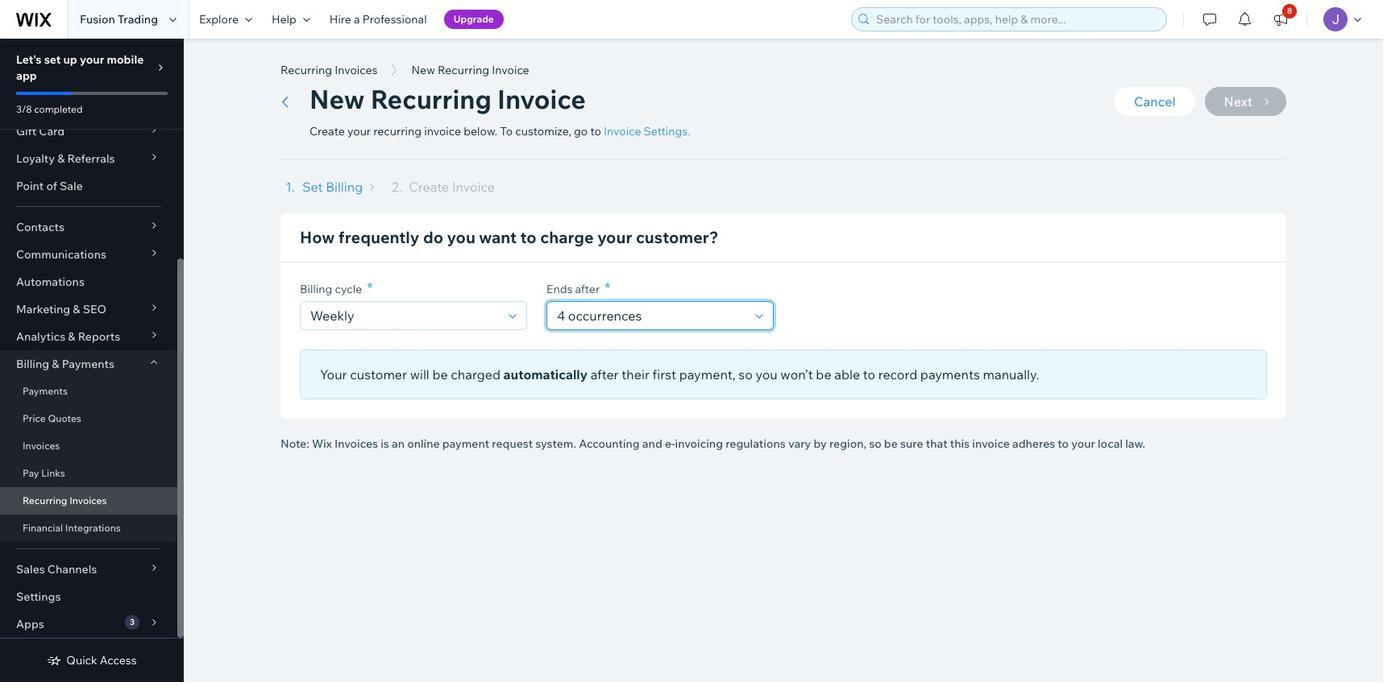 Task type: vqa. For each thing, say whether or not it's contained in the screenshot.
bottom Learn
no



Task type: locate. For each thing, give the bounding box(es) containing it.
your
[[80, 52, 104, 67], [347, 124, 371, 139], [597, 227, 632, 247], [1072, 437, 1095, 451]]

analytics
[[16, 330, 65, 344]]

new down recurring invoices button
[[310, 83, 365, 115]]

0 horizontal spatial you
[[447, 227, 476, 247]]

invoices down pay links link
[[69, 495, 107, 507]]

recurring down the pay links
[[23, 495, 67, 507]]

integrations
[[65, 522, 121, 534]]

invoices
[[335, 63, 378, 77], [334, 437, 378, 451], [23, 440, 60, 452], [69, 495, 107, 507]]

0 vertical spatial recurring invoices
[[281, 63, 378, 77]]

after inside ends after *
[[575, 282, 600, 297]]

1 horizontal spatial so
[[869, 437, 882, 451]]

recurring invoices inside recurring invoices button
[[281, 63, 378, 77]]

sidebar element
[[0, 0, 184, 683]]

financial integrations link
[[0, 515, 177, 543]]

recurring invoices down hire
[[281, 63, 378, 77]]

contacts
[[16, 220, 64, 235]]

quotes
[[48, 413, 81, 425]]

0 vertical spatial new
[[412, 63, 435, 77]]

your right the 'up'
[[80, 52, 104, 67]]

recurring invoices for recurring invoices button
[[281, 63, 378, 77]]

payment
[[442, 437, 489, 451]]

you
[[447, 227, 476, 247], [756, 367, 778, 383]]

1 horizontal spatial be
[[816, 367, 832, 383]]

1 vertical spatial you
[[756, 367, 778, 383]]

system.
[[536, 437, 576, 451]]

& left reports
[[68, 330, 75, 344]]

recurring
[[281, 63, 332, 77], [438, 63, 489, 77], [371, 83, 492, 115], [23, 495, 67, 507]]

completed
[[34, 103, 83, 115]]

and
[[642, 437, 662, 451]]

to right able
[[863, 367, 876, 383]]

new recurring invoice down new recurring invoice button
[[310, 83, 586, 115]]

3/8
[[16, 103, 32, 115]]

1 vertical spatial create
[[409, 179, 449, 195]]

to right go
[[590, 124, 601, 139]]

set
[[44, 52, 61, 67]]

new inside button
[[412, 63, 435, 77]]

2.
[[392, 179, 402, 195]]

1 vertical spatial new
[[310, 83, 365, 115]]

customer?
[[636, 227, 719, 247]]

you right do
[[447, 227, 476, 247]]

0 vertical spatial invoice
[[424, 124, 461, 139]]

recurring down upgrade button
[[438, 63, 489, 77]]

let's
[[16, 52, 42, 67]]

create right 2.
[[409, 179, 449, 195]]

after left their
[[591, 367, 619, 383]]

0 horizontal spatial create
[[310, 124, 345, 139]]

1. set billing
[[286, 179, 363, 195]]

so right payment,
[[739, 367, 753, 383]]

a
[[354, 12, 360, 27]]

payments up price quotes
[[23, 385, 68, 397]]

recurring up recurring
[[371, 83, 492, 115]]

1 horizontal spatial invoice
[[972, 437, 1010, 451]]

invoicing
[[675, 437, 723, 451]]

recurring invoices link
[[0, 488, 177, 515]]

1 vertical spatial payments
[[23, 385, 68, 397]]

0 horizontal spatial new
[[310, 83, 365, 115]]

be left able
[[816, 367, 832, 383]]

billing for payments
[[16, 357, 49, 372]]

regulations
[[726, 437, 786, 451]]

1 horizontal spatial recurring invoices
[[281, 63, 378, 77]]

hire a professional
[[330, 12, 427, 27]]

so right region,
[[869, 437, 882, 451]]

payments inside popup button
[[62, 357, 114, 372]]

will
[[410, 367, 430, 383]]

1 horizontal spatial *
[[605, 279, 611, 297]]

1 vertical spatial new recurring invoice
[[310, 83, 586, 115]]

payments down analytics & reports popup button in the left of the page
[[62, 357, 114, 372]]

& right loyalty
[[57, 152, 65, 166]]

your left local
[[1072, 437, 1095, 451]]

settings link
[[0, 584, 177, 611]]

0 vertical spatial after
[[575, 282, 600, 297]]

recurring down help button
[[281, 63, 332, 77]]

0 horizontal spatial recurring invoices
[[23, 495, 107, 507]]

marketing
[[16, 302, 70, 317]]

invoices left the is
[[334, 437, 378, 451]]

0 horizontal spatial so
[[739, 367, 753, 383]]

after right ends
[[575, 282, 600, 297]]

billing
[[326, 179, 363, 195], [300, 282, 332, 297], [16, 357, 49, 372]]

1 horizontal spatial you
[[756, 367, 778, 383]]

& for marketing
[[73, 302, 80, 317]]

0 horizontal spatial *
[[367, 279, 373, 297]]

gift card button
[[0, 118, 177, 145]]

billing inside popup button
[[16, 357, 49, 372]]

help
[[272, 12, 297, 27]]

recurring inside button
[[281, 63, 332, 77]]

0 vertical spatial create
[[310, 124, 345, 139]]

fusion trading
[[80, 12, 158, 27]]

1 vertical spatial recurring invoices
[[23, 495, 107, 507]]

mobile
[[107, 52, 144, 67]]

invoice right this
[[972, 437, 1010, 451]]

1 * from the left
[[367, 279, 373, 297]]

app
[[16, 69, 37, 83]]

your
[[320, 367, 347, 383]]

recurring inside the sidebar element
[[23, 495, 67, 507]]

after
[[575, 282, 600, 297], [591, 367, 619, 383]]

fusion
[[80, 12, 115, 27]]

trading
[[118, 12, 158, 27]]

how
[[300, 227, 335, 247]]

billing down analytics
[[16, 357, 49, 372]]

Search for tools, apps, help & more... field
[[871, 8, 1162, 31]]

1 vertical spatial billing
[[300, 282, 332, 297]]

new
[[412, 63, 435, 77], [310, 83, 365, 115]]

recurring inside button
[[438, 63, 489, 77]]

invoice
[[492, 63, 529, 77], [497, 83, 586, 115], [604, 124, 641, 139], [452, 179, 495, 195]]

be right will
[[432, 367, 448, 383]]

0 horizontal spatial be
[[432, 367, 448, 383]]

billing for *
[[300, 282, 332, 297]]

0 vertical spatial new recurring invoice
[[412, 63, 529, 77]]

& for billing
[[52, 357, 59, 372]]

create up 1. set billing
[[310, 124, 345, 139]]

recurring invoices up financial integrations
[[23, 495, 107, 507]]

recurring invoices for recurring invoices link
[[23, 495, 107, 507]]

0 horizontal spatial invoice
[[424, 124, 461, 139]]

invoices down a
[[335, 63, 378, 77]]

loyalty & referrals
[[16, 152, 115, 166]]

sales
[[16, 563, 45, 577]]

invoices up the pay links
[[23, 440, 60, 452]]

you left won't
[[756, 367, 778, 383]]

pay links
[[23, 468, 65, 480]]

*
[[367, 279, 373, 297], [605, 279, 611, 297]]

recurring
[[373, 124, 422, 139]]

record
[[878, 367, 918, 383]]

access
[[100, 654, 137, 668]]

new recurring invoice down upgrade button
[[412, 63, 529, 77]]

new down professional
[[412, 63, 435, 77]]

billing inside billing cycle *
[[300, 282, 332, 297]]

pay
[[23, 468, 39, 480]]

quick access
[[66, 654, 137, 668]]

new recurring invoice
[[412, 63, 529, 77], [310, 83, 586, 115]]

invoice up to
[[492, 63, 529, 77]]

& down analytics & reports
[[52, 357, 59, 372]]

upgrade button
[[444, 10, 504, 29]]

customize,
[[515, 124, 571, 139]]

automatically
[[504, 367, 588, 383]]

invoice right go
[[604, 124, 641, 139]]

by
[[814, 437, 827, 451]]

* right ends
[[605, 279, 611, 297]]

sales channels
[[16, 563, 97, 577]]

create your recurring invoice below. to customize, go to invoice settings.
[[310, 124, 691, 139]]

be left sure
[[884, 437, 898, 451]]

your inside let's set up your mobile app
[[80, 52, 104, 67]]

* for billing cycle *
[[367, 279, 373, 297]]

invoice left below.
[[424, 124, 461, 139]]

billing left cycle
[[300, 282, 332, 297]]

2 vertical spatial billing
[[16, 357, 49, 372]]

professional
[[363, 12, 427, 27]]

customer
[[350, 367, 407, 383]]

billing right set
[[326, 179, 363, 195]]

recurring invoices inside recurring invoices link
[[23, 495, 107, 507]]

local
[[1098, 437, 1123, 451]]

2 * from the left
[[605, 279, 611, 297]]

settings.
[[644, 124, 691, 139]]

0 vertical spatial payments
[[62, 357, 114, 372]]

charge
[[540, 227, 594, 247]]

* right cycle
[[367, 279, 373, 297]]

0 vertical spatial you
[[447, 227, 476, 247]]

1 horizontal spatial new
[[412, 63, 435, 77]]

loyalty & referrals button
[[0, 145, 177, 173]]

new recurring invoice inside button
[[412, 63, 529, 77]]

create
[[310, 124, 345, 139], [409, 179, 449, 195]]

charged
[[451, 367, 501, 383]]

financial integrations
[[23, 522, 121, 534]]

& left seo
[[73, 302, 80, 317]]

recurring invoices
[[281, 63, 378, 77], [23, 495, 107, 507]]

an
[[392, 437, 405, 451]]

invoice
[[424, 124, 461, 139], [972, 437, 1010, 451]]



Task type: describe. For each thing, give the bounding box(es) containing it.
1 vertical spatial so
[[869, 437, 882, 451]]

point
[[16, 179, 44, 193]]

financial
[[23, 522, 63, 534]]

1 vertical spatial invoice
[[972, 437, 1010, 451]]

invoices link
[[0, 433, 177, 460]]

seo
[[83, 302, 107, 317]]

upgrade
[[454, 13, 494, 25]]

Ends after field
[[552, 302, 751, 330]]

loyalty
[[16, 152, 55, 166]]

0 vertical spatial billing
[[326, 179, 363, 195]]

first
[[653, 367, 676, 383]]

cycle
[[335, 282, 362, 297]]

help button
[[262, 0, 320, 39]]

billing cycle *
[[300, 279, 373, 297]]

region,
[[829, 437, 867, 451]]

is
[[381, 437, 389, 451]]

pay links link
[[0, 460, 177, 488]]

won't
[[781, 367, 813, 383]]

new recurring invoice button
[[403, 58, 537, 82]]

communications
[[16, 247, 106, 262]]

hire
[[330, 12, 351, 27]]

automations
[[16, 275, 85, 289]]

billing & payments
[[16, 357, 114, 372]]

reports
[[78, 330, 120, 344]]

note: wix invoices is an online payment request system. accounting and e-invoicing regulations vary by region, so be sure that this invoice adheres to your local law.
[[281, 437, 1146, 451]]

able
[[835, 367, 860, 383]]

want
[[479, 227, 517, 247]]

go
[[574, 124, 588, 139]]

automations link
[[0, 268, 177, 296]]

quick access button
[[47, 654, 137, 668]]

to right adheres
[[1058, 437, 1069, 451]]

let's set up your mobile app
[[16, 52, 144, 83]]

ends
[[547, 282, 573, 297]]

sure
[[900, 437, 924, 451]]

how frequently do you want to charge your customer?
[[300, 227, 719, 247]]

online
[[407, 437, 440, 451]]

0 vertical spatial so
[[739, 367, 753, 383]]

cancel button
[[1115, 87, 1195, 116]]

payments link
[[0, 378, 177, 405]]

links
[[41, 468, 65, 480]]

that
[[926, 437, 948, 451]]

explore
[[199, 12, 239, 27]]

marketing & seo
[[16, 302, 107, 317]]

your customer will be charged automatically after their first payment, so you won't be able to record payments manually.
[[320, 367, 1039, 383]]

this
[[950, 437, 970, 451]]

channels
[[47, 563, 97, 577]]

accounting
[[579, 437, 640, 451]]

law.
[[1126, 437, 1146, 451]]

invoice settings. link
[[604, 124, 691, 139]]

invoice inside button
[[492, 63, 529, 77]]

& for loyalty
[[57, 152, 65, 166]]

3
[[130, 618, 135, 628]]

Billing cycle field
[[306, 302, 504, 330]]

price quotes
[[23, 413, 81, 425]]

wix
[[312, 437, 332, 451]]

recurring invoices button
[[272, 58, 386, 82]]

gift
[[16, 124, 36, 139]]

point of sale link
[[0, 173, 177, 200]]

apps
[[16, 618, 44, 632]]

& for analytics
[[68, 330, 75, 344]]

1.
[[286, 179, 295, 195]]

adheres
[[1012, 437, 1055, 451]]

* for ends after *
[[605, 279, 611, 297]]

invoice up customize,
[[497, 83, 586, 115]]

2 horizontal spatial be
[[884, 437, 898, 451]]

settings
[[16, 590, 61, 605]]

of
[[46, 179, 57, 193]]

request
[[492, 437, 533, 451]]

to right want
[[520, 227, 537, 247]]

referrals
[[67, 152, 115, 166]]

payments
[[920, 367, 980, 383]]

invoices inside button
[[335, 63, 378, 77]]

up
[[63, 52, 77, 67]]

price
[[23, 413, 46, 425]]

to
[[500, 124, 513, 139]]

payment,
[[679, 367, 736, 383]]

your left recurring
[[347, 124, 371, 139]]

analytics & reports button
[[0, 323, 177, 351]]

1 vertical spatial after
[[591, 367, 619, 383]]

invoice up want
[[452, 179, 495, 195]]

hire a professional link
[[320, 0, 437, 39]]

8
[[1287, 6, 1292, 16]]

1 horizontal spatial create
[[409, 179, 449, 195]]

marketing & seo button
[[0, 296, 177, 323]]

billing & payments button
[[0, 351, 177, 378]]

price quotes link
[[0, 405, 177, 433]]

e-
[[665, 437, 675, 451]]

your right charge
[[597, 227, 632, 247]]

set
[[302, 179, 323, 195]]

below.
[[464, 124, 498, 139]]

gift card
[[16, 124, 65, 139]]

frequently
[[338, 227, 420, 247]]

8 button
[[1263, 0, 1299, 39]]

3/8 completed
[[16, 103, 83, 115]]

2. create invoice
[[392, 179, 495, 195]]

ends after *
[[547, 279, 611, 297]]



